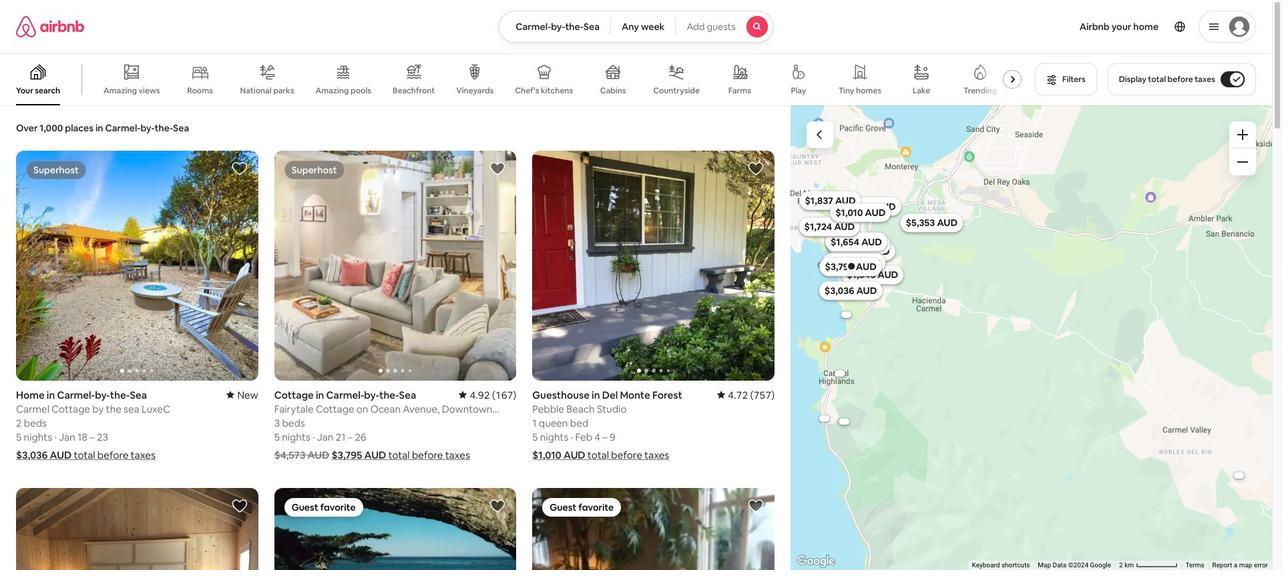 Task type: locate. For each thing, give the bounding box(es) containing it.
add to wishlist: cottage in carmel-by-the-sea image
[[490, 161, 506, 177]]

google image
[[794, 554, 838, 571]]

google map
showing 29 stays. region
[[791, 106, 1272, 571]]

add to wishlist: guesthouse in carmel image
[[490, 498, 506, 515]]

zoom out image
[[1237, 157, 1248, 168]]

add to wishlist: home in carmel-by-the-sea image
[[231, 161, 247, 177]]

the location you searched image
[[846, 261, 856, 272]]

add to wishlist: condo in carmel-by-the-sea image
[[748, 498, 764, 515]]

group
[[0, 53, 1027, 106], [16, 151, 258, 381], [274, 151, 516, 381], [532, 151, 775, 381], [16, 488, 258, 571], [274, 488, 516, 571], [532, 488, 775, 571]]

None search field
[[499, 11, 773, 43]]



Task type: vqa. For each thing, say whether or not it's contained in the screenshot.
Add to wishlist: Guesthouse in Del Monte Forest icon
yes



Task type: describe. For each thing, give the bounding box(es) containing it.
4.92 out of 5 average rating,  167 reviews image
[[459, 389, 516, 402]]

4.72 out of 5 average rating,  757 reviews image
[[717, 389, 775, 402]]

add to wishlist: cottage in pebble beach image
[[231, 498, 247, 515]]

zoom in image
[[1237, 130, 1248, 140]]

add to wishlist: guesthouse in del monte forest image
[[748, 161, 764, 177]]

profile element
[[789, 0, 1256, 53]]

new place to stay image
[[227, 389, 258, 402]]



